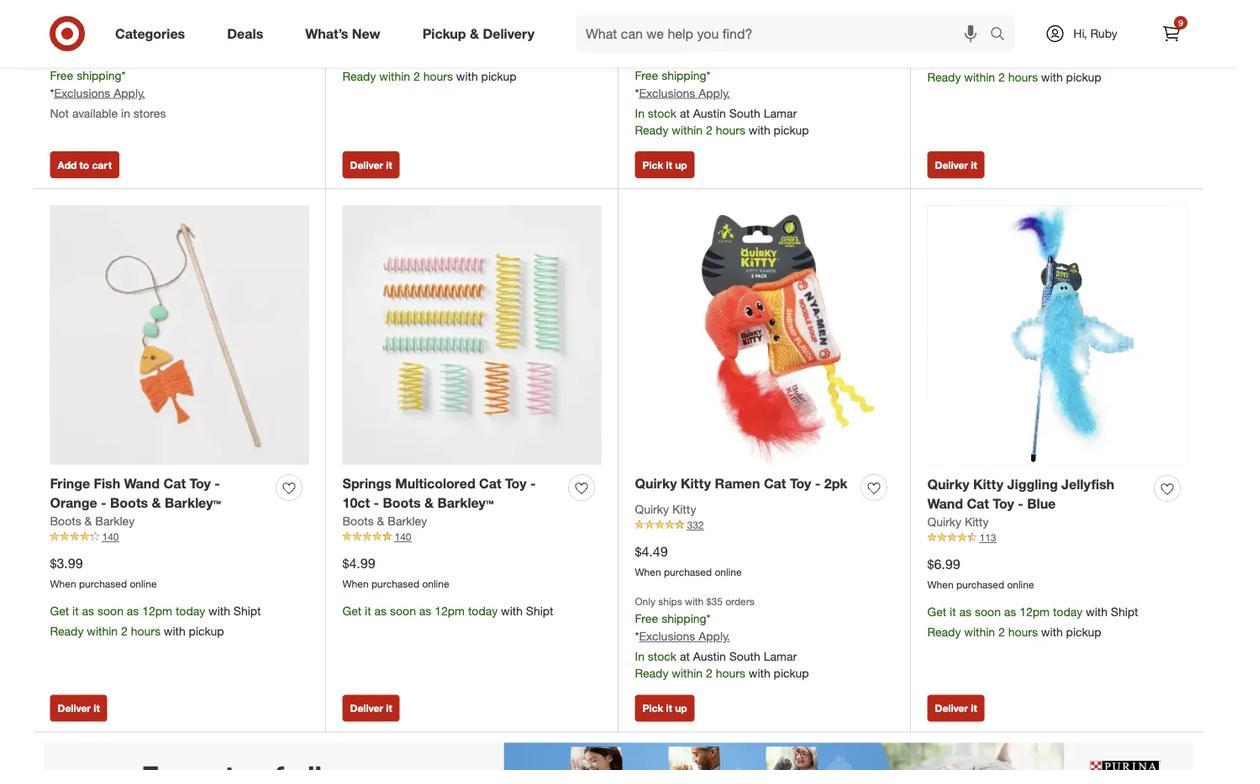 Task type: describe. For each thing, give the bounding box(es) containing it.
cat inside quirky kitty jiggling jellyfish wand cat toy - blue
[[967, 496, 990, 512]]

deliver it button for quirky kitty jiggling jellyfish wand cat toy - blue
[[928, 695, 985, 722]]

9 link
[[1154, 15, 1191, 52]]

only ships with $35 orders free shipping * * exclusions apply. not available in stores
[[50, 52, 170, 120]]

140 for boots
[[395, 530, 412, 543]]

ready within 2 hours with pickup
[[343, 69, 517, 83]]

2 pick it up button from the top
[[635, 695, 695, 722]]

$1.99 at austin south lamar
[[928, 1, 1028, 36]]

get it as soon as 12pm today ready within 2 hours with pickup
[[928, 49, 1102, 84]]

online for $4.99
[[422, 577, 449, 590]]

$8.00 when purchased online
[[50, 0, 157, 35]]

113 link
[[928, 530, 1188, 545]]

hi, ruby
[[1074, 26, 1118, 41]]

140 link for &
[[50, 530, 309, 544]]

purchased for $7.99
[[664, 23, 712, 35]]

- inside quirky kitty jiggling jellyfish wand cat toy - blue
[[1018, 496, 1024, 512]]

when for $3.99
[[50, 577, 76, 590]]

what's
[[305, 25, 348, 42]]

quirky kitty for quirky kitty jiggling jellyfish wand cat toy - blue
[[928, 514, 989, 529]]

add to cart
[[58, 159, 112, 171]]

free down the $4.49
[[635, 611, 659, 626]]

purchased for $8.00
[[79, 23, 127, 35]]

exclusions apply. link down "$4.49 when purchased online"
[[639, 629, 730, 644]]

quirky kitty jiggling jellyfish wand cat toy - blue link
[[928, 475, 1148, 514]]

purchased for $4.49
[[664, 566, 712, 579]]

online for $4.49
[[715, 566, 742, 579]]

exclusions for $8.00
[[54, 85, 110, 100]]

pickup & delivery link
[[408, 15, 556, 52]]

toy inside springs multicolored cat toy - 10ct - boots & barkley™
[[505, 476, 527, 492]]

at inside $1.99 at austin south lamar
[[928, 23, 936, 36]]

categories
[[115, 25, 185, 42]]

get it as soon as 12pm today with shipt
[[343, 603, 554, 618]]

$7.99
[[635, 0, 668, 17]]

add
[[58, 159, 77, 171]]

12pm down $6.99 when purchased online
[[1020, 604, 1050, 619]]

2 only ships with $35 orders free shipping * * exclusions apply. in stock at  austin south lamar ready within 2 hours with pickup from the top
[[635, 595, 809, 681]]

apply. for $8.00
[[114, 85, 145, 100]]

springs
[[343, 476, 392, 492]]

2 pick from the top
[[643, 702, 664, 715]]

kitty for quirky kitty link associated with quirky kitty ramen cat toy - 2pk
[[673, 502, 697, 517]]

boots down orange
[[50, 514, 81, 528]]

1 only ships with $35 orders free shipping * * exclusions apply. in stock at  austin south lamar ready within 2 hours with pickup from the top
[[635, 52, 809, 137]]

$4.99
[[343, 555, 375, 572]]

2pk
[[825, 476, 848, 492]]

categories link
[[101, 15, 206, 52]]

$8.00
[[50, 0, 83, 17]]

332 link
[[635, 518, 894, 533]]

only for $8.00
[[50, 52, 71, 64]]

332
[[687, 519, 704, 531]]

quirky kitty link for quirky kitty jiggling jellyfish wand cat toy - blue
[[928, 514, 989, 530]]

cart
[[92, 159, 112, 171]]

shipt for fringe fish wand cat toy - orange - boots & barkley™
[[234, 603, 261, 618]]

quirky for quirky kitty link for quirky kitty jiggling jellyfish wand cat toy - blue
[[928, 514, 962, 529]]

blue
[[1028, 496, 1056, 512]]

10ct
[[343, 495, 370, 511]]

boots & barkley link for -
[[343, 513, 427, 530]]

in
[[121, 106, 130, 120]]

fringe
[[50, 476, 90, 492]]

$7.99 when purchased online
[[635, 0, 742, 35]]

exclusions down "$4.49 when purchased online"
[[639, 629, 696, 644]]

quirky for quirky kitty link associated with quirky kitty ramen cat toy - 2pk
[[635, 502, 669, 517]]

boots & barkley for -
[[343, 514, 427, 528]]

deliver it for springs multicolored cat toy - 10ct - boots & barkley™
[[350, 702, 392, 715]]

9
[[1179, 17, 1184, 28]]

with inside get it as soon as 12pm today ready within 2 hours with pickup
[[1042, 69, 1063, 84]]

orders for $8.00
[[141, 52, 170, 64]]

cat right ramen
[[764, 476, 787, 492]]

quirky kitty ramen cat toy - 2pk link
[[635, 474, 848, 494]]

soon down $6.99 when purchased online
[[975, 604, 1001, 619]]

hi,
[[1074, 26, 1088, 41]]

140 for -
[[102, 530, 119, 543]]

free for $8.00
[[50, 68, 73, 83]]

113
[[980, 531, 997, 544]]

deliver it for fringe fish wand cat toy - orange - boots & barkley™
[[58, 702, 100, 715]]

fish
[[94, 476, 120, 492]]

toy inside quirky kitty jiggling jellyfish wand cat toy - blue
[[993, 496, 1015, 512]]

exclusions apply. link for $7.99
[[639, 85, 730, 100]]

barkley for boots
[[388, 514, 427, 528]]

kitty for quirky kitty link for quirky kitty jiggling jellyfish wand cat toy - blue
[[965, 514, 989, 529]]

boots inside fringe fish wand cat toy - orange - boots & barkley™
[[110, 495, 148, 511]]

boots & barkley link for orange
[[50, 513, 135, 530]]

when for $8.00
[[50, 23, 76, 35]]

2 inside get it as soon as 12pm today ready within 2 hours with pickup
[[999, 69, 1005, 84]]

$4.99 when purchased online
[[343, 555, 449, 590]]

deliver it for quirky kitty jiggling jellyfish wand cat toy - blue
[[935, 702, 978, 715]]

pickup inside get it as soon as 12pm today ready within 2 hours with pickup
[[1067, 69, 1102, 84]]

apply. for $7.99
[[699, 85, 730, 100]]

get it as soon as 12pm today with shipt ready within 2 hours with pickup for $3.99
[[50, 603, 261, 638]]

when for $4.99
[[343, 577, 369, 590]]

ships for $8.00
[[73, 52, 97, 64]]

get inside get it as soon as 12pm today ready within 2 hours with pickup
[[928, 49, 947, 64]]

$3.99 when purchased online
[[50, 555, 157, 590]]

1 horizontal spatial shipt
[[526, 603, 554, 618]]

$3.99
[[50, 555, 83, 572]]

delivery
[[483, 25, 535, 42]]



Task type: vqa. For each thing, say whether or not it's contained in the screenshot.
Play-Doh Sparkle Compound Collection "image"'s reg
no



Task type: locate. For each thing, give the bounding box(es) containing it.
1 horizontal spatial get it as soon as 12pm today with shipt ready within 2 hours with pickup
[[928, 604, 1139, 639]]

wand right fish
[[124, 476, 160, 492]]

online inside $8.00 when purchased online
[[130, 23, 157, 35]]

2 pick it up from the top
[[643, 702, 688, 715]]

stock
[[648, 106, 677, 120], [648, 649, 677, 664]]

$35 down "$4.49 when purchased online"
[[707, 595, 723, 608]]

search
[[983, 27, 1023, 43]]

$35
[[122, 52, 138, 64], [707, 52, 723, 64], [707, 595, 723, 608]]

140 up $4.99 when purchased online
[[395, 530, 412, 543]]

12pm inside get it as soon as 12pm today ready within 2 hours with pickup
[[1020, 49, 1050, 64]]

0 vertical spatial only ships with $35 orders free shipping * * exclusions apply. in stock at  austin south lamar ready within 2 hours with pickup
[[635, 52, 809, 137]]

only down the $4.49
[[635, 595, 656, 608]]

get it as soon as 12pm today with shipt ready within 2 hours with pickup down $3.99 when purchased online
[[50, 603, 261, 638]]

purchased inside $8.00 when purchased online
[[79, 23, 127, 35]]

deliver for quirky kitty jiggling jellyfish wand cat toy - blue
[[935, 702, 969, 715]]

quirky kitty up 332
[[635, 502, 697, 517]]

shipping
[[77, 68, 122, 83], [662, 68, 707, 83], [662, 611, 707, 626]]

soon
[[975, 49, 1001, 64], [97, 603, 124, 618], [390, 603, 416, 618], [975, 604, 1001, 619]]

jellyfish
[[1062, 476, 1115, 493]]

get down $6.99
[[928, 604, 947, 619]]

online inside $3.99 when purchased online
[[130, 577, 157, 590]]

2 140 from the left
[[395, 530, 412, 543]]

1 pick it up button from the top
[[635, 151, 695, 178]]

boots & barkley down 10ct
[[343, 514, 427, 528]]

exclusions apply. link
[[54, 85, 145, 100], [639, 85, 730, 100], [639, 629, 730, 644]]

& right 'pickup'
[[470, 25, 479, 42]]

quirky kitty jiggling jellyfish wand cat toy - blue
[[928, 476, 1115, 512]]

1 horizontal spatial boots & barkley
[[343, 514, 427, 528]]

free down $7.99
[[635, 68, 659, 83]]

to
[[80, 159, 89, 171]]

barkley™ inside fringe fish wand cat toy - orange - boots & barkley™
[[165, 495, 221, 511]]

exclusions inside "only ships with $35 orders free shipping * * exclusions apply. not available in stores"
[[54, 85, 110, 100]]

today
[[1053, 49, 1083, 64], [176, 603, 205, 618], [468, 603, 498, 618], [1053, 604, 1083, 619]]

only ships with $35 orders free shipping * * exclusions apply. in stock at  austin south lamar ready within 2 hours with pickup down "$4.49 when purchased online"
[[635, 595, 809, 681]]

exclusions for $7.99
[[639, 85, 696, 100]]

what's new
[[305, 25, 381, 42]]

ready inside get it as soon as 12pm today ready within 2 hours with pickup
[[928, 69, 961, 84]]

ships
[[73, 52, 97, 64], [659, 52, 683, 64], [659, 595, 683, 608]]

1 horizontal spatial barkley
[[388, 514, 427, 528]]

0 vertical spatial stock
[[648, 106, 677, 120]]

12pm down $4.99 when purchased online
[[435, 603, 465, 618]]

as
[[960, 49, 972, 64], [1005, 49, 1017, 64], [82, 603, 94, 618], [127, 603, 139, 618], [375, 603, 387, 618], [419, 603, 432, 618], [960, 604, 972, 619], [1005, 604, 1017, 619]]

only ships with $35 orders free shipping * * exclusions apply. in stock at  austin south lamar ready within 2 hours with pickup
[[635, 52, 809, 137], [635, 595, 809, 681]]

deals link
[[213, 15, 284, 52]]

1 vertical spatial wand
[[928, 496, 964, 512]]

multicolored
[[395, 476, 476, 492]]

$35 down the $7.99 when purchased online
[[707, 52, 723, 64]]

today inside get it as soon as 12pm today ready within 2 hours with pickup
[[1053, 49, 1083, 64]]

1 vertical spatial in
[[635, 649, 645, 664]]

1 vertical spatial only ships with $35 orders free shipping * * exclusions apply. in stock at  austin south lamar ready within 2 hours with pickup
[[635, 595, 809, 681]]

shipt
[[234, 603, 261, 618], [526, 603, 554, 618], [1111, 604, 1139, 619]]

0 vertical spatial wand
[[124, 476, 160, 492]]

1 vertical spatial pick it up
[[643, 702, 688, 715]]

springs multicolored cat toy - 10ct - boots & barkley™
[[343, 476, 536, 511]]

1 pick from the top
[[643, 159, 664, 171]]

online inside $4.99 when purchased online
[[422, 577, 449, 590]]

0 horizontal spatial boots & barkley
[[50, 514, 135, 528]]

quirky inside quirky kitty ramen cat toy - 2pk link
[[635, 476, 677, 492]]

& inside fringe fish wand cat toy - orange - boots & barkley™
[[152, 495, 161, 511]]

kitty for quirky kitty ramen cat toy - 2pk link
[[681, 476, 711, 492]]

deals
[[227, 25, 263, 42]]

soon down $3.99 when purchased online
[[97, 603, 124, 618]]

only down $8.00
[[50, 52, 71, 64]]

& inside springs multicolored cat toy - 10ct - boots & barkley™
[[425, 495, 434, 511]]

deliver it button for fringe fish wand cat toy - orange - boots & barkley™
[[50, 695, 107, 722]]

& for orange's boots & barkley link
[[85, 514, 92, 528]]

1 horizontal spatial wand
[[928, 496, 964, 512]]

0 horizontal spatial wand
[[124, 476, 160, 492]]

advertisement region
[[34, 743, 1204, 770]]

cat up 113
[[967, 496, 990, 512]]

apply. down the $7.99 when purchased online
[[699, 85, 730, 100]]

when inside $8.00 when purchased online
[[50, 23, 76, 35]]

purchased down the $4.49
[[664, 566, 712, 579]]

exclusions up available
[[54, 85, 110, 100]]

boots & barkley down orange
[[50, 514, 135, 528]]

boots
[[110, 495, 148, 511], [383, 495, 421, 511], [50, 514, 81, 528], [343, 514, 374, 528]]

ships down the $7.99 when purchased online
[[659, 52, 683, 64]]

12pm down search
[[1020, 49, 1050, 64]]

online inside $6.99 when purchased online
[[1008, 578, 1035, 591]]

kitty for quirky kitty jiggling jellyfish wand cat toy - blue link
[[974, 476, 1004, 493]]

quirky inside quirky kitty jiggling jellyfish wand cat toy - blue
[[928, 476, 970, 493]]

new
[[352, 25, 381, 42]]

2
[[414, 69, 420, 83], [999, 69, 1005, 84], [706, 122, 713, 137], [121, 624, 128, 638], [999, 624, 1005, 639], [706, 666, 713, 681]]

barkley™
[[165, 495, 221, 511], [438, 495, 494, 511]]

fringe fish wand cat toy - orange - boots & barkley™ link
[[50, 474, 269, 513]]

orange
[[50, 495, 97, 511]]

$4.49 when purchased online
[[635, 544, 742, 579]]

shipping down the $7.99 when purchased online
[[662, 68, 707, 83]]

1 horizontal spatial boots & barkley link
[[343, 513, 427, 530]]

only
[[50, 52, 71, 64], [635, 52, 656, 64], [635, 595, 656, 608]]

cat
[[164, 476, 186, 492], [479, 476, 502, 492], [764, 476, 787, 492], [967, 496, 990, 512]]

1 vertical spatial pick
[[643, 702, 664, 715]]

0 vertical spatial pick
[[643, 159, 664, 171]]

boots down fish
[[110, 495, 148, 511]]

purchased inside "$4.49 when purchased online"
[[664, 566, 712, 579]]

cat right multicolored
[[479, 476, 502, 492]]

jiggling
[[1008, 476, 1058, 493]]

free up not
[[50, 68, 73, 83]]

with
[[100, 52, 119, 64], [685, 52, 704, 64], [456, 69, 478, 83], [1042, 69, 1063, 84], [749, 122, 771, 137], [685, 595, 704, 608], [209, 603, 230, 618], [501, 603, 523, 618], [1086, 604, 1108, 619], [164, 624, 186, 638], [1042, 624, 1063, 639], [749, 666, 771, 681]]

orders down the $7.99 when purchased online
[[726, 52, 755, 64]]

shipping for $8.00
[[77, 68, 122, 83]]

purchased down $6.99
[[957, 578, 1005, 591]]

deliver for springs multicolored cat toy - 10ct - boots & barkley™
[[350, 702, 383, 715]]

1 up from the top
[[675, 159, 688, 171]]

when inside $3.99 when purchased online
[[50, 577, 76, 590]]

pickup & delivery
[[423, 25, 535, 42]]

purchased inside $6.99 when purchased online
[[957, 578, 1005, 591]]

purchased for $3.99
[[79, 577, 127, 590]]

0 horizontal spatial shipt
[[234, 603, 261, 618]]

deliver
[[350, 159, 383, 171], [935, 159, 969, 171], [58, 702, 91, 715], [350, 702, 383, 715], [935, 702, 969, 715]]

$6.99
[[928, 556, 961, 573]]

only inside "only ships with $35 orders free shipping * * exclusions apply. not available in stores"
[[50, 52, 71, 64]]

barkley for -
[[95, 514, 135, 528]]

boots & barkley for orange
[[50, 514, 135, 528]]

when for $7.99
[[635, 23, 661, 35]]

1 in from the top
[[635, 106, 645, 120]]

pick it up
[[643, 159, 688, 171], [643, 702, 688, 715]]

it inside get it as soon as 12pm today ready within 2 hours with pickup
[[950, 49, 957, 64]]

deliver it button for springs multicolored cat toy - 10ct - boots & barkley™
[[343, 695, 400, 722]]

when down $6.99
[[928, 578, 954, 591]]

stores
[[134, 106, 166, 120]]

within
[[379, 69, 410, 83], [965, 69, 996, 84], [672, 122, 703, 137], [87, 624, 118, 638], [965, 624, 996, 639], [672, 666, 703, 681]]

get it as soon as 12pm today with shipt ready within 2 hours with pickup down $6.99 when purchased online
[[928, 604, 1139, 639]]

cat inside fringe fish wand cat toy - orange - boots & barkley™
[[164, 476, 186, 492]]

purchased for $6.99
[[957, 578, 1005, 591]]

quirky kitty ramen cat toy - 2pk
[[635, 476, 848, 492]]

pickup
[[481, 69, 517, 83], [1067, 69, 1102, 84], [774, 122, 809, 137], [189, 624, 224, 638], [1067, 624, 1102, 639], [774, 666, 809, 681]]

ramen
[[715, 476, 761, 492]]

$35 for $8.00
[[122, 52, 138, 64]]

when inside "$4.49 when purchased online"
[[635, 566, 661, 579]]

& down springs
[[377, 514, 385, 528]]

pick it up button
[[635, 151, 695, 178], [635, 695, 695, 722]]

1 vertical spatial up
[[675, 702, 688, 715]]

140 link down springs multicolored cat toy - 10ct - boots & barkley™ link
[[343, 530, 602, 544]]

1 140 from the left
[[102, 530, 119, 543]]

boots down multicolored
[[383, 495, 421, 511]]

quirky kitty up 113
[[928, 514, 989, 529]]

2 in from the top
[[635, 649, 645, 664]]

1 horizontal spatial quirky kitty
[[928, 514, 989, 529]]

purchased inside $3.99 when purchased online
[[79, 577, 127, 590]]

when down $3.99 on the bottom
[[50, 577, 76, 590]]

1 horizontal spatial barkley™
[[438, 495, 494, 511]]

12pm
[[1020, 49, 1050, 64], [142, 603, 172, 618], [435, 603, 465, 618], [1020, 604, 1050, 619]]

barkley™ inside springs multicolored cat toy - 10ct - boots & barkley™
[[438, 495, 494, 511]]

springs multicolored cat toy - 10ct - boots & barkley™ link
[[343, 474, 562, 513]]

add to cart button
[[50, 151, 119, 178]]

deliver it button
[[343, 151, 400, 178], [928, 151, 985, 178], [50, 695, 107, 722], [343, 695, 400, 722], [928, 695, 985, 722]]

12pm down $3.99 when purchased online
[[142, 603, 172, 618]]

purchased down $7.99
[[664, 23, 712, 35]]

1 boots & barkley link from the left
[[50, 513, 135, 530]]

when inside $4.99 when purchased online
[[343, 577, 369, 590]]

cat inside springs multicolored cat toy - 10ct - boots & barkley™
[[479, 476, 502, 492]]

quirky
[[635, 476, 677, 492], [928, 476, 970, 493], [635, 502, 669, 517], [928, 514, 962, 529]]

What can we help you find? suggestions appear below search field
[[576, 15, 995, 52]]

ships for $7.99
[[659, 52, 683, 64]]

barkley down fringe fish wand cat toy - orange - boots & barkley™
[[95, 514, 135, 528]]

austin inside $1.99 at austin south lamar
[[939, 23, 967, 36]]

get down $1.99
[[928, 49, 947, 64]]

fringe fish wand cat toy - orange - boots & barkley™
[[50, 476, 221, 511]]

boots & barkley link down 10ct
[[343, 513, 427, 530]]

quirky for quirky kitty ramen cat toy - 2pk link
[[635, 476, 677, 492]]

when for $6.99
[[928, 578, 954, 591]]

wand inside fringe fish wand cat toy - orange - boots & barkley™
[[124, 476, 160, 492]]

free for $7.99
[[635, 68, 659, 83]]

0 horizontal spatial barkley™
[[165, 495, 221, 511]]

fringe fish wand cat toy - orange - boots & barkley™ image
[[50, 206, 309, 465], [50, 206, 309, 465]]

springs multicolored cat toy - 10ct - boots & barkley™ image
[[343, 206, 602, 465], [343, 206, 602, 465]]

boots inside springs multicolored cat toy - 10ct - boots & barkley™
[[383, 495, 421, 511]]

2 barkley™ from the left
[[438, 495, 494, 511]]

free inside "only ships with $35 orders free shipping * * exclusions apply. not available in stores"
[[50, 68, 73, 83]]

boots & barkley
[[50, 514, 135, 528], [343, 514, 427, 528]]

quirky kitty link for quirky kitty ramen cat toy - 2pk
[[635, 501, 697, 518]]

online for $6.99
[[1008, 578, 1035, 591]]

0 vertical spatial up
[[675, 159, 688, 171]]

1 boots & barkley from the left
[[50, 514, 135, 528]]

1 vertical spatial pick it up button
[[635, 695, 695, 722]]

get down $4.99
[[343, 603, 362, 618]]

quirky kitty link up 332
[[635, 501, 697, 518]]

soon down $4.99 when purchased online
[[390, 603, 416, 618]]

quirky kitty link
[[635, 501, 697, 518], [928, 514, 989, 530]]

wand inside quirky kitty jiggling jellyfish wand cat toy - blue
[[928, 496, 964, 512]]

0 horizontal spatial 140 link
[[50, 530, 309, 544]]

& for -'s boots & barkley link
[[377, 514, 385, 528]]

online inside the $7.99 when purchased online
[[715, 23, 742, 35]]

orders inside "only ships with $35 orders free shipping * * exclusions apply. not available in stores"
[[141, 52, 170, 64]]

barkley
[[95, 514, 135, 528], [388, 514, 427, 528]]

when inside $6.99 when purchased online
[[928, 578, 954, 591]]

0 horizontal spatial quirky kitty link
[[635, 501, 697, 518]]

boots & barkley link down orange
[[50, 513, 135, 530]]

& right orange
[[152, 495, 161, 511]]

boots down 10ct
[[343, 514, 374, 528]]

only ships with $35 orders free shipping * * exclusions apply. in stock at  austin south lamar ready within 2 hours with pickup down the $7.99 when purchased online
[[635, 52, 809, 137]]

deliver for fringe fish wand cat toy - orange - boots & barkley™
[[58, 702, 91, 715]]

purchased down $8.00
[[79, 23, 127, 35]]

when down $7.99
[[635, 23, 661, 35]]

boots & barkley link
[[50, 513, 135, 530], [343, 513, 427, 530]]

purchased
[[79, 23, 127, 35], [664, 23, 712, 35], [664, 566, 712, 579], [79, 577, 127, 590], [372, 577, 420, 590], [957, 578, 1005, 591]]

purchased down $4.99
[[372, 577, 420, 590]]

& down multicolored
[[425, 495, 434, 511]]

orders down categories
[[141, 52, 170, 64]]

apply. up the in
[[114, 85, 145, 100]]

what's new link
[[291, 15, 402, 52]]

lamar inside $1.99 at austin south lamar
[[1000, 23, 1028, 36]]

purchased inside the $7.99 when purchased online
[[664, 23, 712, 35]]

orders for $7.99
[[726, 52, 755, 64]]

pick it up for 2nd pick it up button from the top
[[643, 702, 688, 715]]

kitty inside quirky kitty jiggling jellyfish wand cat toy - blue
[[974, 476, 1004, 493]]

austin
[[354, 23, 382, 35], [939, 23, 967, 36], [693, 106, 726, 120], [693, 649, 726, 664]]

$35 for $7.99
[[707, 52, 723, 64]]

soon inside get it as soon as 12pm today ready within 2 hours with pickup
[[975, 49, 1001, 64]]

$4.49
[[635, 544, 668, 560]]

online for $7.99
[[715, 23, 742, 35]]

pick
[[643, 159, 664, 171], [643, 702, 664, 715]]

0 horizontal spatial 140
[[102, 530, 119, 543]]

exclusions down the $7.99 when purchased online
[[639, 85, 696, 100]]

quirky kitty ramen cat toy - 2pk image
[[635, 206, 894, 465], [635, 206, 894, 465]]

get it as soon as 12pm today with shipt ready within 2 hours with pickup for $6.99
[[928, 604, 1139, 639]]

shipping down "$4.49 when purchased online"
[[662, 611, 707, 626]]

quirky kitty link up 113
[[928, 514, 989, 530]]

ships inside "only ships with $35 orders free shipping * * exclusions apply. not available in stores"
[[73, 52, 97, 64]]

140 up $3.99 when purchased online
[[102, 530, 119, 543]]

purchased inside $4.99 when purchased online
[[372, 577, 420, 590]]

pick it up for first pick it up button
[[643, 159, 688, 171]]

wand
[[124, 476, 160, 492], [928, 496, 964, 512]]

hours inside get it as soon as 12pm today ready within 2 hours with pickup
[[1009, 69, 1038, 84]]

get it as soon as 12pm today with shipt ready within 2 hours with pickup
[[50, 603, 261, 638], [928, 604, 1139, 639]]

free
[[50, 68, 73, 83], [635, 68, 659, 83], [635, 611, 659, 626]]

at
[[343, 23, 351, 35], [928, 23, 936, 36], [680, 106, 690, 120], [680, 649, 690, 664]]

online for $3.99
[[130, 577, 157, 590]]

apply. inside "only ships with $35 orders free shipping * * exclusions apply. not available in stores"
[[114, 85, 145, 100]]

0 vertical spatial in
[[635, 106, 645, 120]]

1 140 link from the left
[[50, 530, 309, 544]]

purchased down $3.99 on the bottom
[[79, 577, 127, 590]]

within inside get it as soon as 12pm today ready within 2 hours with pickup
[[965, 69, 996, 84]]

shipping for $7.99
[[662, 68, 707, 83]]

1 pick it up from the top
[[643, 159, 688, 171]]

2 stock from the top
[[648, 649, 677, 664]]

140 link down fringe fish wand cat toy - orange - boots & barkley™ link
[[50, 530, 309, 544]]

1 barkley™ from the left
[[165, 495, 221, 511]]

shipt for quirky kitty jiggling jellyfish wand cat toy - blue
[[1111, 604, 1139, 619]]

1 horizontal spatial 140 link
[[343, 530, 602, 544]]

wand up $6.99
[[928, 496, 964, 512]]

up
[[675, 159, 688, 171], [675, 702, 688, 715]]

soon down search
[[975, 49, 1001, 64]]

purchased for $4.99
[[372, 577, 420, 590]]

with inside "only ships with $35 orders free shipping * * exclusions apply. not available in stores"
[[100, 52, 119, 64]]

& down orange
[[85, 514, 92, 528]]

ships down $8.00 when purchased online
[[73, 52, 97, 64]]

ruby
[[1091, 26, 1118, 41]]

south inside $1.99 at austin south lamar
[[970, 23, 997, 36]]

available
[[72, 106, 118, 120]]

$6.99 when purchased online
[[928, 556, 1035, 591]]

1 horizontal spatial 140
[[395, 530, 412, 543]]

barkley down springs multicolored cat toy - 10ct - boots & barkley™
[[388, 514, 427, 528]]

it
[[950, 49, 957, 64], [386, 159, 392, 171], [666, 159, 673, 171], [971, 159, 978, 171], [72, 603, 79, 618], [365, 603, 371, 618], [950, 604, 957, 619], [94, 702, 100, 715], [386, 702, 392, 715], [666, 702, 673, 715], [971, 702, 978, 715]]

0 horizontal spatial get it as soon as 12pm today with shipt ready within 2 hours with pickup
[[50, 603, 261, 638]]

not
[[50, 106, 69, 120]]

when down $8.00
[[50, 23, 76, 35]]

exclusions apply. link up available
[[54, 85, 145, 100]]

2 boots & barkley link from the left
[[343, 513, 427, 530]]

exclusions apply. link down the $7.99 when purchased online
[[639, 85, 730, 100]]

2 up from the top
[[675, 702, 688, 715]]

& for the pickup & delivery link
[[470, 25, 479, 42]]

exclusions apply. link for $8.00
[[54, 85, 145, 100]]

get down $3.99 on the bottom
[[50, 603, 69, 618]]

only down $7.99
[[635, 52, 656, 64]]

ships down "$4.49 when purchased online"
[[659, 595, 683, 608]]

0 horizontal spatial barkley
[[95, 514, 135, 528]]

2 140 link from the left
[[343, 530, 602, 544]]

shipping inside "only ships with $35 orders free shipping * * exclusions apply. not available in stores"
[[77, 68, 122, 83]]

140
[[102, 530, 119, 543], [395, 530, 412, 543]]

0 horizontal spatial boots & barkley link
[[50, 513, 135, 530]]

only for $7.99
[[635, 52, 656, 64]]

when down the $4.49
[[635, 566, 661, 579]]

search button
[[983, 15, 1023, 55]]

1 stock from the top
[[648, 106, 677, 120]]

orders
[[141, 52, 170, 64], [726, 52, 755, 64], [726, 595, 755, 608]]

cat right fish
[[164, 476, 186, 492]]

$35 inside "only ships with $35 orders free shipping * * exclusions apply. not available in stores"
[[122, 52, 138, 64]]

0 horizontal spatial quirky kitty
[[635, 502, 697, 517]]

quirky for quirky kitty jiggling jellyfish wand cat toy - blue link
[[928, 476, 970, 493]]

when for $4.49
[[635, 566, 661, 579]]

when down $4.99
[[343, 577, 369, 590]]

apply. down "$4.49 when purchased online"
[[699, 629, 730, 644]]

quirky kitty jiggling jellyfish wand cat toy - blue image
[[928, 206, 1188, 465], [928, 206, 1188, 465]]

$1.99
[[928, 1, 961, 18]]

when inside the $7.99 when purchased online
[[635, 23, 661, 35]]

1 vertical spatial stock
[[648, 649, 677, 664]]

2 horizontal spatial shipt
[[1111, 604, 1139, 619]]

$35 down categories
[[122, 52, 138, 64]]

shipping up available
[[77, 68, 122, 83]]

-
[[215, 476, 220, 492], [531, 476, 536, 492], [815, 476, 821, 492], [101, 495, 106, 511], [374, 495, 379, 511], [1018, 496, 1024, 512]]

1 barkley from the left
[[95, 514, 135, 528]]

0 vertical spatial pick it up
[[643, 159, 688, 171]]

online inside "$4.49 when purchased online"
[[715, 566, 742, 579]]

1 horizontal spatial quirky kitty link
[[928, 514, 989, 530]]

2 boots & barkley from the left
[[343, 514, 427, 528]]

when
[[50, 23, 76, 35], [635, 23, 661, 35], [635, 566, 661, 579], [50, 577, 76, 590], [343, 577, 369, 590], [928, 578, 954, 591]]

140 link for barkley™
[[343, 530, 602, 544]]

at austin south lamar
[[343, 23, 443, 35]]

pickup
[[423, 25, 466, 42]]

2 barkley from the left
[[388, 514, 427, 528]]

toy inside fringe fish wand cat toy - orange - boots & barkley™
[[190, 476, 211, 492]]

quirky kitty for quirky kitty ramen cat toy - 2pk
[[635, 502, 697, 517]]

online for $8.00
[[130, 23, 157, 35]]

south
[[385, 23, 412, 35], [970, 23, 997, 36], [730, 106, 761, 120], [730, 649, 761, 664]]

orders down "$4.49 when purchased online"
[[726, 595, 755, 608]]

0 vertical spatial pick it up button
[[635, 151, 695, 178]]



